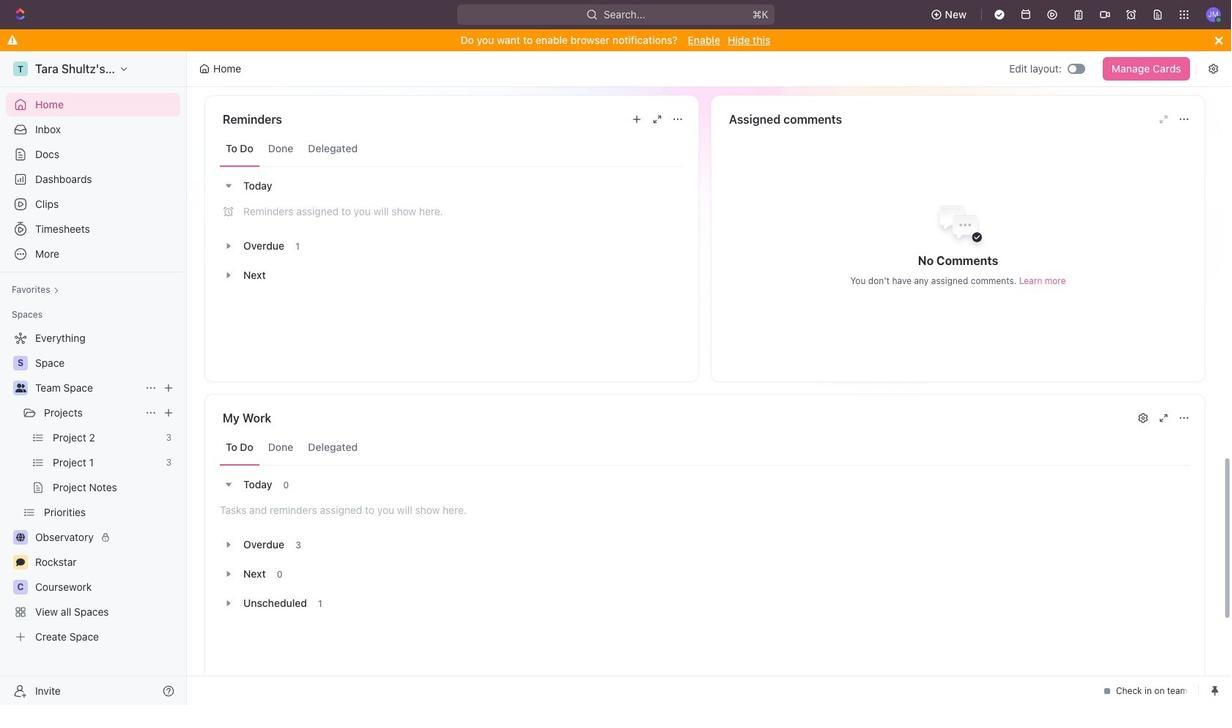 Task type: describe. For each thing, give the bounding box(es) containing it.
tree inside the sidebar navigation
[[6, 327, 180, 649]]

tara shultz's workspace, , element
[[13, 62, 28, 76]]

2 tab list from the top
[[220, 430, 1190, 466]]

1 tab list from the top
[[220, 131, 684, 167]]



Task type: locate. For each thing, give the bounding box(es) containing it.
0 vertical spatial tab list
[[220, 131, 684, 167]]

sidebar navigation
[[0, 51, 190, 706]]

space, , element
[[13, 356, 28, 371]]

tab list
[[220, 131, 684, 167], [220, 430, 1190, 466]]

comment image
[[16, 558, 25, 567]]

user group image
[[15, 384, 26, 393]]

globe image
[[16, 533, 25, 542]]

tree
[[6, 327, 180, 649]]

coursework, , element
[[13, 580, 28, 595]]

1 vertical spatial tab list
[[220, 430, 1190, 466]]



Task type: vqa. For each thing, say whether or not it's contained in the screenshot.
option
no



